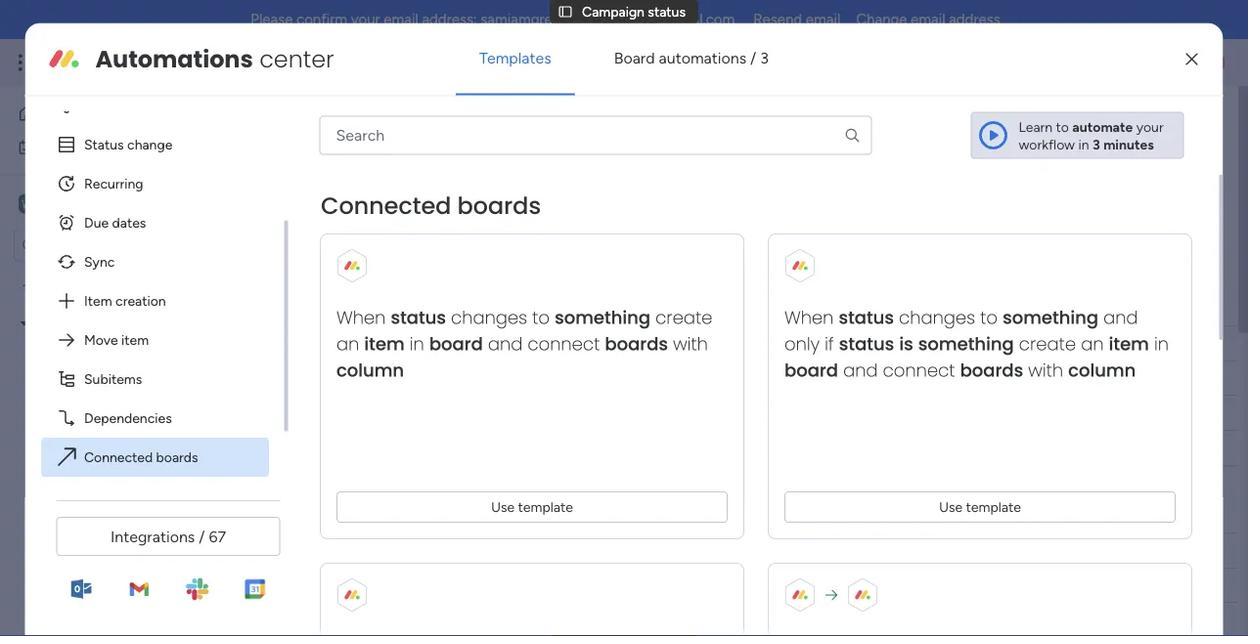 Task type: vqa. For each thing, say whether or not it's contained in the screenshot.
"status"
yes



Task type: locate. For each thing, give the bounding box(es) containing it.
your
[[351, 11, 380, 28], [1137, 118, 1164, 135], [471, 144, 499, 161], [656, 144, 683, 161]]

connected up angle down "icon"
[[320, 189, 451, 222]]

status right if
[[839, 332, 894, 357]]

2 use template from the left
[[939, 499, 1021, 516]]

0 vertical spatial you
[[419, 144, 442, 161]]

connect up how
[[527, 332, 600, 357]]

you right 'add'
[[398, 578, 421, 595]]

column inside item in board and connect boards with column
[[336, 358, 404, 383]]

1 horizontal spatial work
[[158, 51, 193, 73]]

arrow down image
[[668, 228, 691, 251]]

when up "account"
[[784, 305, 834, 330]]

templates button
[[456, 35, 575, 82]]

and only if
[[784, 305, 1138, 357]]

➡️
[[635, 371, 649, 387]]

0 horizontal spatial changes
[[451, 305, 527, 330]]

connect inside item in board and connect boards with column
[[527, 332, 600, 357]]

create inside status is something create an item in board and connect boards with column
[[1019, 332, 1076, 357]]

help right will
[[390, 144, 416, 161]]

1 horizontal spatial help
[[436, 294, 476, 318]]

you inside button
[[419, 144, 442, 161]]

to up status is something create an item in board and connect boards with column
[[980, 305, 998, 330]]

see plans image
[[325, 51, 342, 75]]

how
[[557, 371, 583, 387]]

changes up audience
[[899, 305, 975, 330]]

2 vertical spatial item
[[448, 335, 476, 352]]

1 horizontal spatial use template
[[939, 499, 1021, 516]]

1 column from the left
[[336, 358, 404, 383]]

connected
[[320, 189, 451, 222], [84, 450, 152, 466]]

1 horizontal spatial 3
[[1093, 136, 1101, 153]]

upcoming
[[337, 501, 430, 526]]

v2 search image
[[424, 229, 438, 251]]

monday
[[87, 51, 154, 73]]

move item option
[[41, 321, 269, 360]]

when up hi at left
[[336, 305, 385, 330]]

0 horizontal spatial item
[[84, 293, 112, 310]]

0 vertical spatial help
[[390, 144, 416, 161]]

track
[[621, 144, 652, 161]]

to right how
[[587, 371, 600, 387]]

1 vertical spatial connected
[[84, 450, 152, 466]]

1 when from the left
[[336, 305, 385, 330]]

1 when status changes   to something from the left
[[336, 305, 650, 330]]

campaign status up board
[[582, 3, 686, 20]]

2 horizontal spatial email
[[911, 11, 946, 28]]

1 vertical spatial with
[[1028, 358, 1063, 383]]

home button
[[12, 98, 210, 129]]

create up owner
[[655, 305, 712, 330]]

0 horizontal spatial when status changes   to something
[[336, 305, 650, 330]]

to inside few tips to help you make the most of this template :) field
[[414, 294, 432, 318]]

management
[[197, 51, 304, 73]]

1 vertical spatial /
[[1147, 113, 1152, 130]]

main table
[[327, 180, 392, 196]]

workspace.
[[898, 144, 967, 161]]

to
[[1056, 118, 1069, 135], [414, 294, 432, 318], [532, 305, 549, 330], [980, 305, 998, 330], [508, 371, 521, 387], [587, 371, 600, 387]]

boards down dependencies option
[[156, 450, 198, 466]]

1 use from the left
[[491, 499, 514, 516]]

1 horizontal spatial connected boards
[[320, 189, 541, 222]]

workflow left one
[[798, 144, 854, 161]]

automations
[[659, 49, 747, 68]]

change
[[127, 137, 172, 153]]

work for monday
[[158, 51, 193, 73]]

work
[[158, 51, 193, 73], [65, 139, 95, 156]]

2 use from the left
[[939, 499, 963, 516]]

item inside option
[[84, 293, 112, 310]]

0 vertical spatial with
[[673, 332, 708, 357]]

email right resend
[[806, 11, 841, 28]]

in down learn to automate
[[1079, 136, 1090, 153]]

0 vertical spatial connected
[[320, 189, 451, 222]]

1 vertical spatial connected boards
[[84, 450, 198, 466]]

campaign up subitems
[[68, 349, 130, 365]]

automations  center image
[[48, 44, 80, 75]]

email left address:
[[384, 11, 418, 28]]

0 horizontal spatial column
[[336, 358, 404, 383]]

1 use template button from the left
[[336, 492, 727, 523]]

work right monday
[[158, 51, 193, 73]]

run,
[[569, 144, 592, 161]]

boards up ➡️
[[605, 332, 668, 357]]

due
[[84, 215, 108, 231]]

filter
[[630, 231, 661, 248]]

sam green image
[[1194, 47, 1225, 78]]

1 use template from the left
[[491, 499, 573, 516]]

2 horizontal spatial board
[[784, 358, 838, 383]]

workflow
[[1019, 136, 1075, 153], [798, 144, 854, 161]]

1 vertical spatial you
[[480, 294, 513, 318]]

subitems option
[[41, 360, 269, 399]]

0 vertical spatial campaign status
[[582, 3, 686, 20]]

email right the change
[[911, 11, 946, 28]]

0 horizontal spatial use template
[[491, 499, 573, 516]]

create left goal
[[1019, 332, 1076, 357]]

1 vertical spatial board
[[429, 332, 483, 357]]

boards inside item in board and connect boards with column
[[605, 332, 668, 357]]

status right :)
[[839, 305, 894, 330]]

1 horizontal spatial connect
[[883, 358, 955, 383]]

changes up item in board and connect boards with column
[[451, 305, 527, 330]]

1 horizontal spatial an
[[1081, 332, 1104, 357]]

when status changes   to something up audience field at the right
[[784, 305, 1098, 330]]

public board image
[[42, 381, 61, 400]]

your right confirm
[[351, 11, 380, 28]]

1 horizontal spatial item
[[364, 332, 404, 357]]

column left 👋 at left bottom
[[336, 358, 404, 383]]

connected down dependencies on the left of the page
[[84, 450, 152, 466]]

0 horizontal spatial when
[[336, 305, 385, 330]]

your inside your workflow in
[[1137, 118, 1164, 135]]

1 horizontal spatial /
[[750, 49, 757, 68]]

1 vertical spatial create
[[1019, 332, 1076, 357]]

0 horizontal spatial use template button
[[336, 492, 727, 523]]

None search field
[[319, 116, 872, 155]]

campaign status up subitems
[[68, 349, 171, 365]]

1 horizontal spatial template
[[717, 294, 800, 318]]

sync
[[84, 254, 114, 271]]

search image
[[844, 127, 861, 144]]

campaign
[[582, 3, 645, 20], [297, 105, 424, 137], [612, 336, 675, 352], [68, 349, 130, 365], [68, 382, 130, 399]]

an inside status is something create an item in board and connect boards with column
[[1081, 332, 1104, 357]]

item up marketing
[[84, 293, 112, 310]]

board
[[328, 144, 363, 161], [429, 332, 483, 357], [784, 358, 838, 383]]

/ down resend
[[750, 49, 757, 68]]

please confirm your email address: samiamgreeneggsnham27@gmail.com
[[251, 11, 735, 28]]

work right my
[[65, 139, 95, 156]]

this board will help you and your team plan, run, and track your entire campaign's workflow in one workspace.
[[299, 144, 967, 161]]

1 an from the left
[[336, 332, 359, 357]]

new item button
[[296, 224, 372, 255]]

1 horizontal spatial when
[[784, 305, 834, 330]]

due dates
[[84, 215, 146, 231]]

0 horizontal spatial work
[[65, 139, 95, 156]]

filter button
[[599, 224, 691, 255]]

1 workspace image from the left
[[19, 193, 38, 215]]

1 horizontal spatial workflow
[[1019, 136, 1075, 153]]

audience
[[917, 336, 975, 352]]

to right tips
[[414, 294, 432, 318]]

connect
[[527, 332, 600, 357], [883, 358, 955, 383]]

campaign up ➡️
[[612, 336, 675, 352]]

0 horizontal spatial connected boards
[[84, 450, 198, 466]]

your right track
[[656, 144, 683, 161]]

your up minutes
[[1137, 118, 1164, 135]]

with down and only if
[[1028, 358, 1063, 383]]

2 changes from the left
[[899, 305, 975, 330]]

workload
[[457, 180, 513, 196]]

connected boards inside option
[[84, 450, 198, 466]]

0 horizontal spatial use
[[491, 499, 514, 516]]

help right tips
[[436, 294, 476, 318]]

workflow down learn
[[1019, 136, 1075, 153]]

template
[[717, 294, 800, 318], [518, 499, 573, 516], [966, 499, 1021, 516]]

you up team
[[419, 144, 442, 161]]

few tips to help you make the most of this template :)
[[337, 294, 818, 318]]

help inside this board will help you and your team plan, run, and track your entire campaign's workflow in one workspace. button
[[390, 144, 416, 161]]

0 horizontal spatial item
[[121, 332, 148, 349]]

this
[[680, 294, 713, 318]]

here
[[477, 371, 504, 387]]

2 item from the left
[[1109, 332, 1149, 357]]

3 down automate
[[1093, 136, 1101, 153]]

2 when from the left
[[784, 305, 834, 330]]

0 horizontal spatial with
[[673, 332, 708, 357]]

campaign owner
[[612, 336, 716, 352]]

3
[[760, 49, 769, 68], [1093, 136, 1101, 153]]

status inside status is something create an item in board and connect boards with column
[[839, 332, 894, 357]]

when status changes   to something up item in board and connect boards with column
[[336, 305, 650, 330]]

status up board automations / 3 button
[[648, 3, 686, 20]]

2 email from the left
[[806, 11, 841, 28]]

0 vertical spatial board
[[328, 144, 363, 161]]

item inside move item option
[[121, 332, 148, 349]]

1 vertical spatial help
[[436, 294, 476, 318]]

Few tips to help you make the most of this template :) field
[[332, 294, 823, 319]]

1 horizontal spatial when status changes   to something
[[784, 305, 1098, 330]]

1 horizontal spatial board
[[429, 332, 483, 357]]

2 vertical spatial campaign status
[[68, 349, 171, 365]]

you
[[419, 144, 442, 161], [480, 294, 513, 318], [398, 578, 421, 595]]

0 horizontal spatial 3
[[760, 49, 769, 68]]

use template button for something
[[784, 492, 1176, 523]]

make
[[518, 294, 569, 318]]

1 vertical spatial work
[[65, 139, 95, 156]]

boards down and only if
[[960, 358, 1023, 383]]

something inside status is something create an item in board and connect boards with column
[[918, 332, 1014, 357]]

1 horizontal spatial use
[[939, 499, 963, 516]]

1 horizontal spatial column
[[1068, 358, 1136, 383]]

1 horizontal spatial item
[[336, 231, 364, 248]]

2 horizontal spatial item
[[448, 335, 476, 352]]

67
[[209, 528, 226, 546]]

0 horizontal spatial help
[[390, 144, 416, 161]]

item inside status is something create an item in board and connect boards with column
[[1109, 332, 1149, 357]]

0 vertical spatial 3
[[760, 49, 769, 68]]

green eggs and ham
[[46, 282, 176, 299]]

learn to automate
[[1019, 118, 1133, 135]]

item up click
[[448, 335, 476, 352]]

3 email from the left
[[911, 11, 946, 28]]

0 horizontal spatial workflow
[[798, 144, 854, 161]]

Audience field
[[912, 333, 980, 355]]

with down this
[[673, 332, 708, 357]]

column down goal
[[1068, 358, 1136, 383]]

1 vertical spatial connect
[[883, 358, 955, 383]]

1
[[1156, 113, 1161, 130]]

work inside button
[[65, 139, 95, 156]]

item in board and connect boards with column
[[336, 332, 708, 383]]

board left will
[[328, 144, 363, 161]]

use for something
[[939, 499, 963, 516]]

1 horizontal spatial create
[[1019, 332, 1076, 357]]

2 column from the left
[[1068, 358, 1136, 383]]

workflow inside this board will help you and your team plan, run, and track your entire campaign's workflow in one workspace. button
[[798, 144, 854, 161]]

use
[[491, 499, 514, 516], [939, 499, 963, 516]]

Campaign owner field
[[607, 333, 721, 355]]

use template for and connect
[[491, 499, 573, 516]]

sam's workspace
[[45, 195, 170, 213]]

item for item
[[448, 335, 476, 352]]

2 horizontal spatial item
[[1109, 332, 1149, 357]]

board automations / 3
[[614, 49, 769, 68]]

campaign's
[[725, 144, 794, 161]]

work for my
[[65, 139, 95, 156]]

0 horizontal spatial create
[[655, 305, 712, 330]]

caret down image
[[21, 317, 28, 331]]

option
[[0, 273, 249, 277]]

invite / 1 button
[[1073, 106, 1170, 137]]

1 item from the left
[[364, 332, 404, 357]]

item inside item in board and connect boards with column
[[364, 332, 404, 357]]

1 horizontal spatial campaign status
[[297, 105, 503, 137]]

0 horizontal spatial /
[[199, 528, 205, 546]]

1 horizontal spatial with
[[1028, 358, 1063, 383]]

learn
[[1019, 118, 1053, 135]]

in up there!
[[409, 332, 424, 357]]

and inside and only if
[[1103, 305, 1138, 330]]

connected boards down dependencies on the left of the page
[[84, 450, 198, 466]]

0 vertical spatial connect
[[527, 332, 600, 357]]

2 vertical spatial board
[[784, 358, 838, 383]]

0 vertical spatial item
[[336, 231, 364, 248]]

invite / 1
[[1109, 113, 1161, 130]]

angle down image
[[382, 232, 391, 247]]

connected boards up the v2 search icon
[[320, 189, 541, 222]]

create
[[655, 305, 712, 330], [1019, 332, 1076, 357]]

item creation option
[[41, 282, 269, 321]]

boards up the search field
[[457, 189, 541, 222]]

campaign inside 'field'
[[612, 336, 675, 352]]

in left one
[[857, 144, 868, 161]]

workspace image
[[19, 193, 38, 215], [22, 193, 35, 215]]

/ left 1
[[1147, 113, 1152, 130]]

change email address
[[856, 11, 1001, 28]]

with
[[673, 332, 708, 357], [1028, 358, 1063, 383]]

item right new
[[336, 231, 364, 248]]

1 horizontal spatial changes
[[899, 305, 975, 330]]

list box containing green eggs and ham
[[0, 270, 249, 637]]

2 use template button from the left
[[784, 492, 1176, 523]]

you left make
[[480, 294, 513, 318]]

0 vertical spatial create
[[655, 305, 712, 330]]

item creation
[[84, 293, 165, 310]]

/ for invite / 1
[[1147, 113, 1152, 130]]

item
[[364, 332, 404, 357], [1109, 332, 1149, 357], [121, 332, 148, 349]]

0 horizontal spatial campaign status
[[68, 349, 171, 365]]

campaign status up will
[[297, 105, 503, 137]]

person
[[539, 231, 581, 248]]

2 an from the left
[[1081, 332, 1104, 357]]

in inside button
[[857, 144, 868, 161]]

1 horizontal spatial email
[[806, 11, 841, 28]]

use template button
[[336, 492, 727, 523], [784, 492, 1176, 523]]

campaign up dependencies on the left of the page
[[68, 382, 130, 399]]

1 horizontal spatial use template button
[[784, 492, 1176, 523]]

campaigns
[[434, 501, 537, 526]]

3 minutes
[[1093, 136, 1154, 153]]

integrations / 67
[[111, 528, 226, 546]]

show board description image
[[517, 112, 541, 131]]

list box
[[41, 86, 288, 478], [0, 270, 249, 637]]

2 vertical spatial /
[[199, 528, 205, 546]]

0 vertical spatial work
[[158, 51, 193, 73]]

status up there!
[[390, 305, 446, 330]]

workspace selection element
[[19, 192, 172, 218]]

/ left 67
[[199, 528, 205, 546]]

you inside field
[[480, 294, 513, 318]]

hide button
[[772, 224, 844, 255]]

help for will
[[390, 144, 416, 161]]

boards
[[457, 189, 541, 222], [605, 332, 668, 357], [960, 358, 1023, 383], [156, 450, 198, 466]]

in right goal
[[1154, 332, 1169, 357]]

sam's
[[45, 195, 87, 213]]

2 horizontal spatial /
[[1147, 113, 1152, 130]]

ideas
[[133, 382, 165, 399]]

board down account field
[[784, 358, 838, 383]]

board up click
[[429, 332, 483, 357]]

connect down is
[[883, 358, 955, 383]]

one
[[872, 144, 895, 161]]

1 vertical spatial campaign status
[[297, 105, 503, 137]]

2 horizontal spatial template
[[966, 499, 1021, 516]]

0 horizontal spatial board
[[328, 144, 363, 161]]

3 item from the left
[[121, 332, 148, 349]]

status change
[[84, 137, 172, 153]]

0 horizontal spatial connect
[[527, 332, 600, 357]]

3 down resend
[[760, 49, 769, 68]]

in inside status is something create an item in board and connect boards with column
[[1154, 332, 1169, 357]]

and inside item in board and connect boards with column
[[488, 332, 522, 357]]

0 horizontal spatial an
[[336, 332, 359, 357]]

1 vertical spatial item
[[84, 293, 112, 310]]

when
[[336, 305, 385, 330], [784, 305, 834, 330]]

help for to
[[436, 294, 476, 318]]

0 horizontal spatial email
[[384, 11, 418, 28]]

template for and only if
[[966, 499, 1021, 516]]

to right here
[[508, 371, 521, 387]]

0 horizontal spatial connected
[[84, 450, 152, 466]]

0 horizontal spatial template
[[518, 499, 573, 516]]

Search in workspace field
[[41, 235, 163, 257]]

help inside few tips to help you make the most of this template :) field
[[436, 294, 476, 318]]

in
[[1079, 136, 1090, 153], [857, 144, 868, 161], [409, 332, 424, 357], [1154, 332, 1169, 357]]



Task type: describe. For each thing, give the bounding box(es) containing it.
my work button
[[12, 132, 210, 163]]

green
[[46, 282, 84, 299]]

workflow inside your workflow in
[[1019, 136, 1075, 153]]

integrations / 67 button
[[56, 518, 280, 557]]

invite
[[1109, 113, 1144, 130]]

sam's workspace button
[[14, 187, 195, 221]]

template for create an
[[518, 499, 573, 516]]

boards inside connected boards option
[[156, 450, 198, 466]]

change email address link
[[856, 11, 1001, 28]]

you for make
[[480, 294, 513, 318]]

upcoming campaigns
[[337, 501, 537, 526]]

add you own campaign
[[370, 578, 514, 595]]

the
[[574, 294, 603, 318]]

add to favorites image
[[550, 111, 570, 131]]

status up team
[[430, 105, 503, 137]]

item for item creation
[[84, 293, 112, 310]]

move item
[[84, 332, 148, 349]]

recurring option
[[41, 164, 269, 204]]

1 vertical spatial 3
[[1093, 136, 1101, 153]]

add
[[370, 578, 395, 595]]

in inside your workflow in
[[1079, 136, 1090, 153]]

activity
[[981, 113, 1028, 130]]

resend email link
[[754, 11, 841, 28]]

campaign up board
[[582, 3, 645, 20]]

status up ideas
[[133, 349, 171, 365]]

and inside status is something create an item in board and connect boards with column
[[843, 358, 878, 383]]

minutes
[[1104, 136, 1154, 153]]

marketing
[[72, 316, 133, 332]]

0 vertical spatial /
[[750, 49, 757, 68]]

select product image
[[18, 53, 37, 72]]

most
[[608, 294, 654, 318]]

board
[[614, 49, 655, 68]]

item inside button
[[336, 231, 364, 248]]

table
[[360, 180, 392, 196]]

board inside item in board and connect boards with column
[[429, 332, 483, 357]]

confirm
[[297, 11, 347, 28]]

3 inside button
[[760, 49, 769, 68]]

2 horizontal spatial campaign status
[[582, 3, 686, 20]]

connect inside status is something create an item in board and connect boards with column
[[883, 358, 955, 383]]

with inside item in board and connect boards with column
[[673, 332, 708, 357]]

due dates option
[[41, 204, 269, 243]]

list box containing status change
[[41, 86, 288, 478]]

team workload button
[[406, 172, 528, 204]]

0 vertical spatial connected boards
[[320, 189, 541, 222]]

Account field
[[778, 333, 840, 355]]

integrations
[[111, 528, 195, 546]]

create an
[[336, 305, 712, 357]]

team
[[502, 144, 533, 161]]

plan,
[[537, 144, 566, 161]]

template inside field
[[717, 294, 800, 318]]

2 workspace image from the left
[[22, 193, 35, 215]]

1 horizontal spatial connected
[[320, 189, 451, 222]]

if
[[824, 332, 834, 357]]

2 vertical spatial you
[[398, 578, 421, 595]]

person button
[[508, 224, 593, 255]]

board inside status is something create an item in board and connect boards with column
[[784, 358, 838, 383]]

use template button for board
[[336, 492, 727, 523]]

is
[[899, 332, 913, 357]]

campaign up will
[[297, 105, 424, 137]]

main
[[327, 180, 356, 196]]

boards inside status is something create an item in board and connect boards with column
[[960, 358, 1023, 383]]

creation
[[115, 293, 165, 310]]

column inside status is something create an item in board and connect boards with column
[[1068, 358, 1136, 383]]

Campaign status field
[[293, 105, 508, 137]]

connected inside option
[[84, 450, 152, 466]]

own
[[424, 578, 451, 595]]

tips
[[376, 294, 409, 318]]

/ for integrations / 67
[[199, 528, 205, 546]]

address:
[[422, 11, 477, 28]]

board inside button
[[328, 144, 363, 161]]

you for and
[[419, 144, 442, 161]]

use template for create an
[[939, 499, 1021, 516]]

team workload
[[421, 180, 513, 196]]

requests
[[195, 382, 248, 399]]

this
[[299, 144, 324, 161]]

resend email
[[754, 11, 841, 28]]

entire
[[686, 144, 722, 161]]

email for resend email
[[806, 11, 841, 28]]

2 when status changes   to something from the left
[[784, 305, 1098, 330]]

dependencies option
[[41, 399, 269, 438]]

hi
[[370, 371, 383, 387]]

start
[[603, 371, 632, 387]]

automations center
[[95, 43, 334, 75]]

to up item in board and connect boards with column
[[532, 305, 549, 330]]

1 email from the left
[[384, 11, 418, 28]]

main table button
[[296, 172, 406, 204]]

1 changes from the left
[[451, 305, 527, 330]]

campaign
[[454, 578, 514, 595]]

use for board
[[491, 499, 514, 516]]

connected boards option
[[41, 438, 269, 478]]

team
[[421, 180, 454, 196]]

campaign ideas and requests
[[68, 382, 248, 399]]

goal
[[1100, 336, 1129, 352]]

templates
[[480, 49, 551, 68]]

recurring
[[84, 176, 143, 192]]

my work
[[43, 139, 95, 156]]

monday work management
[[87, 51, 304, 73]]

sync option
[[41, 243, 269, 282]]

Search field
[[438, 226, 497, 253]]

in inside item in board and connect boards with column
[[409, 332, 424, 357]]

email marketing
[[35, 316, 133, 332]]

create inside create an
[[655, 305, 712, 330]]

:)
[[805, 294, 818, 318]]

Search for a column type search field
[[319, 116, 872, 155]]

please
[[251, 11, 293, 28]]

ham
[[147, 282, 176, 299]]

workspace
[[91, 195, 170, 213]]

dependencies
[[84, 411, 171, 427]]

my
[[43, 139, 62, 156]]

few
[[337, 294, 371, 318]]

this board will help you and your team plan, run, and track your entire campaign's workflow in one workspace. button
[[296, 141, 967, 164]]

Goal field
[[1095, 333, 1133, 355]]

to right learn
[[1056, 118, 1069, 135]]

learn
[[524, 371, 554, 387]]

only
[[784, 332, 819, 357]]

new
[[304, 231, 333, 248]]

campaign status inside list box
[[68, 349, 171, 365]]

samiamgreeneggsnham27@gmail.com
[[481, 11, 735, 28]]

status change option
[[41, 125, 269, 164]]

hide
[[803, 231, 832, 248]]

resend
[[754, 11, 802, 28]]

Upcoming campaigns field
[[332, 501, 542, 526]]

an inside create an
[[336, 332, 359, 357]]

sort
[[728, 231, 754, 248]]

with inside status is something create an item in board and connect boards with column
[[1028, 358, 1063, 383]]

address
[[949, 11, 1001, 28]]

email for change email address
[[911, 11, 946, 28]]

account
[[782, 336, 835, 352]]

new item
[[304, 231, 364, 248]]

sort button
[[697, 224, 766, 255]]

home
[[45, 105, 82, 122]]

hi there! 👋  click here to learn how to start ➡️
[[370, 371, 649, 387]]

dates
[[112, 215, 146, 231]]

status
[[84, 137, 123, 153]]

automations
[[95, 43, 253, 75]]

your left team
[[471, 144, 499, 161]]



